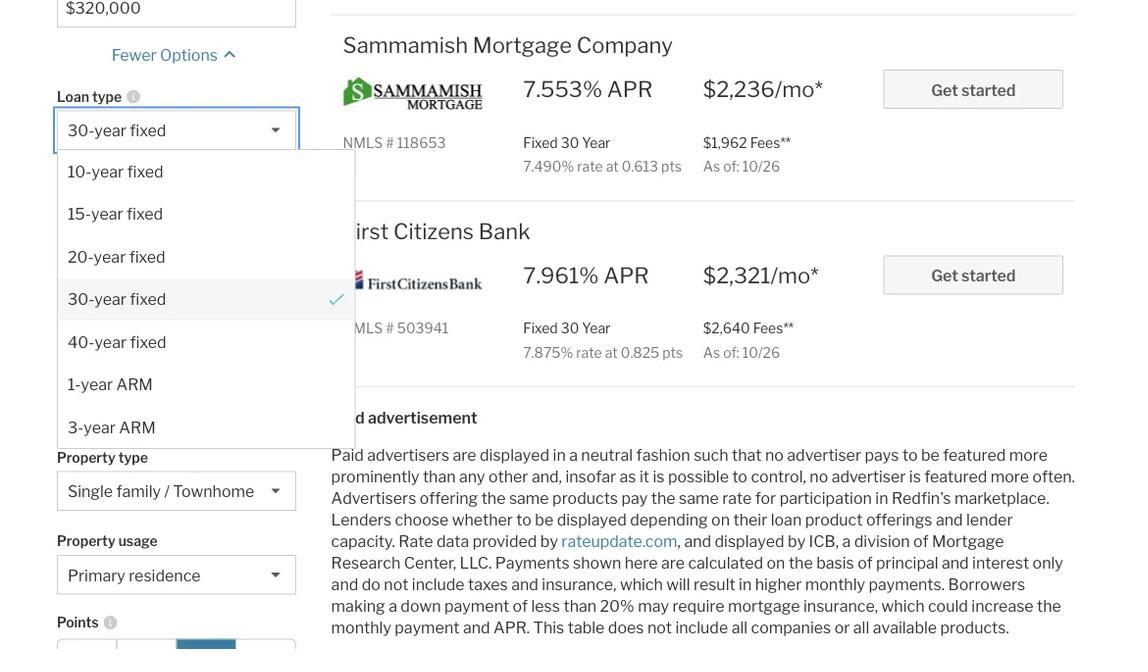 Task type: describe. For each thing, give the bounding box(es) containing it.
icb,
[[809, 532, 839, 551]]

1 horizontal spatial low
[[87, 393, 110, 409]]

loans for include fha loans
[[140, 353, 174, 370]]

mortgage inside , and displayed by icb, a division of mortgage research center, llc. payments shown here are calculated on the basis of principal and interest only and do not include taxes and insurance, which will result in higher monthly payments. borrowers making a down payment of less than 20% may require mortgage insurance, which could increase the monthly payment and apr. this table does not include all companies or all available products.
[[932, 532, 1004, 551]]

include for include va loans available for active u.s. military and veterans, as well as eligible spouses
[[57, 256, 105, 273]]

, and displayed by icb, a division of mortgage research center, llc. payments shown here are calculated on the basis of principal and interest only and do not include taxes and insurance, which will result in higher monthly payments. borrowers making a down payment of less than 20% may require mortgage insurance, which could increase the monthly payment and apr. this table does not include all companies or all available products.
[[331, 532, 1063, 637]]

1 horizontal spatial as
[[196, 296, 211, 313]]

townhome
[[173, 482, 254, 501]]

primary
[[68, 566, 125, 585]]

and down payments
[[511, 575, 538, 594]]

rate for 7.961
[[576, 344, 602, 361]]

principal
[[876, 553, 938, 572]]

1 horizontal spatial include
[[675, 618, 728, 637]]

All radio
[[57, 639, 117, 649]]

1 is from the left
[[653, 467, 665, 486]]

fixed for 7.961
[[523, 320, 558, 337]]

include va loans available for active u.s. military and veterans, as well as eligible spouses
[[57, 256, 211, 330]]

the down only
[[1037, 596, 1061, 616]]

2 horizontal spatial to
[[902, 445, 918, 465]]

depending
[[630, 510, 708, 529]]

% up fixed 30 year 7.875 % rate at 0.825 pts
[[579, 262, 599, 288]]

1 vertical spatial payment
[[444, 596, 509, 616]]

0 vertical spatial not
[[384, 575, 408, 594]]

1 vertical spatial no
[[810, 467, 828, 486]]

credit score
[[57, 172, 137, 189]]

prominently
[[331, 467, 419, 486]]

of: for $2,236
[[723, 158, 739, 175]]

503941
[[397, 320, 449, 337]]

fixed 30 year 7.490 % rate at 0.613 pts
[[523, 134, 682, 175]]

active
[[139, 279, 178, 296]]

-
[[101, 205, 107, 224]]

first
[[343, 218, 389, 244]]

0 vertical spatial more
[[1009, 445, 1048, 465]]

$2,321
[[703, 262, 771, 288]]

down inside 'include fha loans available for borrowers with low down payment or low credit score'
[[113, 393, 148, 409]]

loan type
[[57, 88, 122, 105]]

payments
[[495, 553, 570, 572]]

1 horizontal spatial not
[[647, 618, 672, 637]]

$2,321 /mo*
[[703, 262, 819, 288]]

product
[[805, 510, 863, 529]]

15-year fixed
[[68, 204, 163, 223]]

10/26 for $2,321
[[742, 344, 780, 361]]

nmls # 118653
[[343, 134, 446, 151]]

capacity.
[[331, 532, 395, 551]]

fixed up 'eligible'
[[130, 290, 166, 309]]

10-
[[68, 162, 92, 181]]

points
[[57, 614, 99, 631]]

1 30- from the top
[[68, 121, 94, 140]]

rate
[[399, 532, 433, 551]]

7.553
[[523, 76, 583, 102]]

borrowers
[[139, 375, 205, 392]]

on inside paid advertisers are displayed in a neutral fashion such that no advertiser pays to be featured more prominently than any other and, insofar as it is possible to control, no advertiser is featured more often. advertisers offering the same products pay the same rate for participation in redfin's marketplace. lenders choose whether to be displayed depending on their loan product offerings and lender capacity. rate data provided by
[[711, 510, 730, 529]]

at for 7.553
[[606, 158, 619, 175]]

1 vertical spatial of
[[858, 553, 873, 572]]

10/26 for $2,236
[[742, 158, 780, 175]]

this
[[533, 618, 564, 637]]

and right ,
[[684, 532, 711, 551]]

fewer
[[112, 45, 157, 65]]

759
[[111, 205, 141, 224]]

0 horizontal spatial displayed
[[480, 445, 549, 465]]

property usage element
[[57, 521, 286, 555]]

eligible
[[103, 313, 148, 330]]

740 - 759
[[68, 205, 141, 224]]

company
[[577, 31, 673, 58]]

property type element
[[57, 437, 286, 471]]

often.
[[1033, 467, 1075, 486]]

may
[[638, 596, 669, 616]]

advertisement
[[368, 408, 477, 427]]

less
[[531, 596, 560, 616]]

get started for $2,236 /mo*
[[931, 80, 1016, 99]]

a for in
[[569, 445, 578, 465]]

0 horizontal spatial be
[[535, 510, 554, 529]]

rateupdate.com
[[561, 532, 677, 551]]

nmls for first citizens bank
[[343, 320, 383, 337]]

$2,236 /mo*
[[703, 76, 823, 102]]

0 vertical spatial mortgage
[[473, 31, 572, 58]]

and up borrowers
[[942, 553, 969, 572]]

1 vertical spatial featured
[[924, 467, 987, 486]]

require
[[672, 596, 724, 616]]

and inside paid advertisers are displayed in a neutral fashion such that no advertiser pays to be featured more prominently than any other and, insofar as it is possible to control, no advertiser is featured more often. advertisers offering the same products pay the same rate for participation in redfin's marketplace. lenders choose whether to be displayed depending on their loan product offerings and lender capacity. rate data provided by
[[936, 510, 963, 529]]

0 vertical spatial advertiser
[[787, 445, 861, 465]]

$2,640
[[703, 320, 750, 337]]

3-
[[68, 418, 84, 437]]

and inside 'include va loans available for active u.s. military and veterans, as well as eligible spouses'
[[107, 296, 131, 313]]

30-year fixed element
[[58, 278, 354, 321]]

property type
[[57, 449, 148, 466]]

,
[[677, 532, 681, 551]]

for for down
[[118, 375, 136, 392]]

started for $2,321 /mo*
[[961, 266, 1016, 285]]

1 horizontal spatial be
[[921, 445, 940, 465]]

the up depending
[[651, 489, 675, 508]]

nmls # 503941
[[343, 320, 449, 337]]

research
[[331, 553, 400, 572]]

1 horizontal spatial insurance,
[[803, 596, 878, 616]]

veterans,
[[134, 296, 193, 313]]

0 horizontal spatial which
[[620, 575, 663, 594]]

started for $2,236 /mo*
[[961, 80, 1016, 99]]

and left the apr.
[[463, 618, 490, 637]]

whether
[[452, 510, 513, 529]]

1-year arm
[[68, 375, 153, 394]]

2 vertical spatial of
[[513, 596, 528, 616]]

get for $2,321 /mo*
[[931, 266, 958, 285]]

payments.
[[869, 575, 945, 594]]

type for property type
[[118, 449, 148, 466]]

pts for 7.553 % apr
[[661, 158, 682, 175]]

usage
[[118, 533, 158, 550]]

0 vertical spatial score
[[101, 172, 137, 189]]

118653
[[397, 134, 446, 151]]

1 vertical spatial as
[[85, 313, 100, 330]]

result
[[694, 575, 735, 594]]

as for $2,236
[[703, 158, 720, 175]]

loans for include va loans
[[129, 256, 164, 273]]

taxes
[[468, 575, 508, 594]]

bank
[[479, 218, 530, 244]]

as inside paid advertisers are displayed in a neutral fashion such that no advertiser pays to be featured more prominently than any other and, insofar as it is possible to control, no advertiser is featured more often. advertisers offering the same products pay the same rate for participation in redfin's marketplace. lenders choose whether to be displayed depending on their loan product offerings and lender capacity. rate data provided by
[[620, 467, 636, 486]]

property for single family / townhome
[[57, 449, 115, 466]]

30- inside dialog
[[68, 290, 94, 309]]

could
[[928, 596, 968, 616]]

fees** for $2,321
[[753, 320, 794, 337]]

0 horizontal spatial insurance,
[[542, 575, 617, 594]]

2 vertical spatial payment
[[395, 618, 460, 637]]

with
[[57, 393, 84, 409]]

shown
[[573, 553, 621, 572]]

7.553 % apr
[[523, 76, 653, 102]]

7.490
[[523, 158, 562, 175]]

30-year fixed inside dialog
[[68, 290, 166, 309]]

740
[[68, 205, 98, 224]]

1 vertical spatial more
[[991, 467, 1029, 486]]

score inside 'include fha loans available for borrowers with low down payment or low credit score'
[[122, 410, 158, 426]]

0 vertical spatial no
[[765, 445, 784, 465]]

2 same from the left
[[679, 489, 719, 508]]

1 vertical spatial in
[[875, 489, 888, 508]]

get started button for $2,236 /mo*
[[883, 69, 1063, 109]]

arm for 1-year arm
[[116, 375, 153, 394]]

any
[[459, 467, 485, 486]]

or inside , and displayed by icb, a division of mortgage research center, llc. payments shown here are calculated on the basis of principal and interest only and do not include taxes and insurance, which will result in higher monthly payments. borrowers making a down payment of less than 20% may require mortgage insurance, which could increase the monthly payment and apr. this table does not include all companies or all available products.
[[835, 618, 850, 637]]

products.
[[940, 618, 1009, 637]]

arm for 3-year arm
[[119, 418, 156, 437]]

on inside , and displayed by icb, a division of mortgage research center, llc. payments shown here are calculated on the basis of principal and interest only and do not include taxes and insurance, which will result in higher monthly payments. borrowers making a down payment of less than 20% may require mortgage insurance, which could increase the monthly payment and apr. this table does not include all companies or all available products.
[[767, 553, 785, 572]]

2 horizontal spatial of
[[913, 532, 929, 551]]

year for 7.553
[[582, 134, 611, 151]]

3-year arm
[[68, 418, 156, 437]]

7.961
[[523, 262, 579, 288]]

0 radio
[[116, 639, 177, 649]]

fees** for $2,236
[[750, 134, 791, 151]]

by inside paid advertisers are displayed in a neutral fashion such that no advertiser pays to be featured more prominently than any other and, insofar as it is possible to control, no advertiser is featured more often. advertisers offering the same products pay the same rate for participation in redfin's marketplace. lenders choose whether to be displayed depending on their loan product offerings and lender capacity. rate data provided by
[[540, 532, 558, 551]]

year for 7.961
[[582, 320, 611, 337]]

$1,962
[[703, 134, 747, 151]]

1 horizontal spatial monthly
[[805, 575, 865, 594]]

% down company
[[583, 76, 602, 102]]

get started for $2,321 /mo*
[[931, 266, 1016, 285]]

higher
[[755, 575, 802, 594]]

provided
[[473, 532, 537, 551]]

40-year fixed
[[68, 332, 166, 351]]

paid for paid advertisers are displayed in a neutral fashion such that no advertiser pays to be featured more prominently than any other and, insofar as it is possible to control, no advertiser is featured more often. advertisers offering the same products pay the same rate for participation in redfin's marketplace. lenders choose whether to be displayed depending on their loan product offerings and lender capacity. rate data provided by
[[331, 445, 364, 465]]

that
[[732, 445, 762, 465]]

here
[[625, 553, 658, 572]]

advertisers
[[331, 489, 416, 508]]

7.961 % apr
[[523, 262, 649, 288]]

loan
[[771, 510, 802, 529]]

7.875
[[523, 344, 561, 361]]

primary residence
[[68, 566, 201, 585]]

$2,640 fees** as of: 10/26
[[703, 320, 794, 361]]

in inside , and displayed by icb, a division of mortgage research center, llc. payments shown here are calculated on the basis of principal and interest only and do not include taxes and insurance, which will result in higher monthly payments. borrowers making a down payment of less than 20% may require mortgage insurance, which could increase the monthly payment and apr. this table does not include all companies or all available products.
[[739, 575, 752, 594]]

1 horizontal spatial to
[[732, 467, 747, 486]]

llc.
[[460, 553, 492, 572]]

fixed down 'eligible'
[[130, 332, 166, 351]]

30 for 7.961
[[561, 320, 579, 337]]

other
[[489, 467, 528, 486]]

rate for 7.553
[[577, 158, 603, 175]]

increase
[[972, 596, 1034, 616]]

pts for 7.961 % apr
[[662, 344, 683, 361]]

fixed for 7.553
[[523, 134, 558, 151]]



Task type: locate. For each thing, give the bounding box(es) containing it.
1 vertical spatial 30-
[[68, 290, 94, 309]]

products
[[552, 489, 618, 508]]

apr.
[[493, 618, 530, 637]]

fixed
[[523, 134, 558, 151], [523, 320, 558, 337]]

dialog
[[57, 149, 355, 449]]

1 vertical spatial as
[[703, 344, 720, 361]]

are up any
[[453, 445, 476, 465]]

0 vertical spatial which
[[620, 575, 663, 594]]

family
[[116, 482, 161, 501]]

30 for 7.553
[[561, 134, 579, 151]]

include fha loans available for borrowers with low down payment or low credit score
[[57, 353, 224, 426]]

1 vertical spatial rate
[[576, 344, 602, 361]]

2 get started from the top
[[931, 266, 1016, 285]]

Loan balance text field
[[66, 0, 287, 17]]

available
[[873, 618, 937, 637]]

0 horizontal spatial monthly
[[331, 618, 391, 637]]

15-
[[68, 204, 91, 223]]

making
[[331, 596, 385, 616]]

are up will
[[661, 553, 685, 572]]

a right icb,
[[842, 532, 851, 551]]

or inside 'include fha loans available for borrowers with low down payment or low credit score'
[[211, 393, 224, 409]]

2 get from the top
[[931, 266, 958, 285]]

/mo* for $2,321
[[771, 262, 819, 288]]

fees** inside $2,640 fees** as of: 10/26
[[753, 320, 794, 337]]

1 year from the top
[[582, 134, 611, 151]]

rate right 7.490
[[577, 158, 603, 175]]

rate inside fixed 30 year 7.875 % rate at 0.825 pts
[[576, 344, 602, 361]]

a
[[569, 445, 578, 465], [842, 532, 851, 551], [389, 596, 397, 616]]

of: down the $1,962
[[723, 158, 739, 175]]

nmls left 118653
[[343, 134, 383, 151]]

#
[[386, 134, 394, 151], [386, 320, 394, 337]]

1 by from the left
[[540, 532, 558, 551]]

are inside paid advertisers are displayed in a neutral fashion such that no advertiser pays to be featured more prominently than any other and, insofar as it is possible to control, no advertiser is featured more often. advertisers offering the same products pay the same rate for participation in redfin's marketplace. lenders choose whether to be displayed depending on their loan product offerings and lender capacity. rate data provided by
[[453, 445, 476, 465]]

monthly down the 'making'
[[331, 618, 391, 637]]

0 vertical spatial or
[[211, 393, 224, 409]]

0 vertical spatial /mo*
[[775, 76, 823, 102]]

30 up 7.490
[[561, 134, 579, 151]]

%
[[583, 76, 602, 102], [562, 158, 574, 175], [579, 262, 599, 288], [561, 344, 573, 361]]

same down possible
[[679, 489, 719, 508]]

1 as from the top
[[703, 158, 720, 175]]

rate inside paid advertisers are displayed in a neutral fashion such that no advertiser pays to be featured more prominently than any other and, insofar as it is possible to control, no advertiser is featured more often. advertisers offering the same products pay the same rate for participation in redfin's marketplace. lenders choose whether to be displayed depending on their loan product offerings and lender capacity. rate data provided by
[[722, 489, 752, 508]]

pts right the 0.825
[[662, 344, 683, 361]]

1 horizontal spatial same
[[679, 489, 719, 508]]

1 vertical spatial displayed
[[557, 510, 627, 529]]

which
[[620, 575, 663, 594], [882, 596, 925, 616]]

of up principal
[[913, 532, 929, 551]]

0 vertical spatial property
[[57, 449, 115, 466]]

1 horizontal spatial which
[[882, 596, 925, 616]]

2 30-year fixed from the top
[[68, 290, 166, 309]]

0 vertical spatial insurance,
[[542, 575, 617, 594]]

1 property from the top
[[57, 449, 115, 466]]

2 vertical spatial a
[[389, 596, 397, 616]]

score up 15-year fixed
[[101, 172, 137, 189]]

for down va at the top left of page
[[118, 279, 136, 296]]

2 horizontal spatial a
[[842, 532, 851, 551]]

center,
[[404, 553, 456, 572]]

0 vertical spatial loans
[[129, 256, 164, 273]]

displayed down their
[[715, 532, 784, 551]]

credit
[[82, 410, 120, 426]]

1 vertical spatial available
[[57, 375, 115, 392]]

1 vertical spatial 10/26
[[742, 344, 780, 361]]

2 30- from the top
[[68, 290, 94, 309]]

or right 'companies'
[[835, 618, 850, 637]]

20%
[[600, 596, 634, 616]]

available up military
[[57, 279, 115, 296]]

1 horizontal spatial displayed
[[557, 510, 627, 529]]

more up marketplace. at the bottom right
[[991, 467, 1029, 486]]

1 get started from the top
[[931, 80, 1016, 99]]

1 # from the top
[[386, 134, 394, 151]]

0 vertical spatial on
[[711, 510, 730, 529]]

table
[[568, 618, 605, 637]]

than up offering
[[423, 467, 456, 486]]

to down the that
[[732, 467, 747, 486]]

available for low
[[57, 375, 115, 392]]

0 horizontal spatial in
[[553, 445, 566, 465]]

0 horizontal spatial no
[[765, 445, 784, 465]]

are
[[453, 445, 476, 465], [661, 553, 685, 572]]

mortgage
[[473, 31, 572, 58], [932, 532, 1004, 551]]

0 vertical spatial started
[[961, 80, 1016, 99]]

fees**
[[750, 134, 791, 151], [753, 320, 794, 337]]

by inside , and displayed by icb, a division of mortgage research center, llc. payments shown here are calculated on the basis of principal and interest only and do not include taxes and insurance, which will result in higher monthly payments. borrowers making a down payment of less than 20% may require mortgage insurance, which could increase the monthly payment and apr. this table does not include all companies or all available products.
[[788, 532, 806, 551]]

and down "redfin's"
[[936, 510, 963, 529]]

is up "redfin's"
[[909, 467, 921, 486]]

1 started from the top
[[961, 80, 1016, 99]]

mortgage up the 7.553
[[473, 31, 572, 58]]

sammamish mortgage company
[[343, 31, 673, 58]]

same
[[509, 489, 549, 508], [679, 489, 719, 508]]

than up table
[[564, 596, 597, 616]]

0 vertical spatial include
[[412, 575, 465, 594]]

more up often.
[[1009, 445, 1048, 465]]

to up the provided
[[516, 510, 532, 529]]

0 vertical spatial available
[[57, 279, 115, 296]]

2 vertical spatial displayed
[[715, 532, 784, 551]]

apr for 7.553 % apr
[[607, 76, 653, 102]]

year
[[94, 121, 126, 140], [92, 162, 124, 181], [91, 204, 123, 223], [94, 247, 126, 266], [94, 290, 126, 309], [95, 332, 127, 351], [81, 375, 113, 394], [84, 418, 116, 437]]

1 vertical spatial advertiser
[[832, 467, 906, 486]]

0 vertical spatial year
[[582, 134, 611, 151]]

same down and,
[[509, 489, 549, 508]]

0 vertical spatial featured
[[943, 445, 1006, 465]]

0 horizontal spatial on
[[711, 510, 730, 529]]

a inside paid advertisers are displayed in a neutral fashion such that no advertiser pays to be featured more prominently than any other and, insofar as it is possible to control, no advertiser is featured more often. advertisers offering the same products pay the same rate for participation in redfin's marketplace. lenders choose whether to be displayed depending on their loan product offerings and lender capacity. rate data provided by
[[569, 445, 578, 465]]

data
[[436, 532, 469, 551]]

list box containing 30-year fixed
[[57, 110, 355, 449]]

1 vertical spatial property
[[57, 533, 115, 550]]

2 30 from the top
[[561, 320, 579, 337]]

0 vertical spatial at
[[606, 158, 619, 175]]

0 vertical spatial 30-year fixed
[[68, 121, 166, 140]]

options
[[160, 45, 218, 65]]

and,
[[532, 467, 562, 486]]

1 vertical spatial be
[[535, 510, 554, 529]]

advertiser up participation
[[787, 445, 861, 465]]

list box
[[57, 110, 355, 449]]

1 vertical spatial 30-year fixed
[[68, 290, 166, 309]]

2 fixed from the top
[[523, 320, 558, 337]]

fees** inside the "$1,962 fees** as of: 10/26"
[[750, 134, 791, 151]]

2 # from the top
[[386, 320, 394, 337]]

1 - 2 radio
[[236, 639, 296, 649]]

of down division
[[858, 553, 873, 572]]

1 get from the top
[[931, 80, 958, 99]]

1 fixed from the top
[[523, 134, 558, 151]]

20-year fixed
[[68, 247, 166, 266]]

pay
[[621, 489, 648, 508]]

of: inside the "$1,962 fees** as of: 10/26"
[[723, 158, 739, 175]]

year inside fixed 30 year 7.490 % rate at 0.613 pts
[[582, 134, 611, 151]]

participation
[[780, 489, 872, 508]]

0 horizontal spatial is
[[653, 467, 665, 486]]

featured up "redfin's"
[[924, 467, 987, 486]]

fees** right the $1,962
[[750, 134, 791, 151]]

0 - 1 radio
[[176, 639, 237, 649]]

loans up active
[[129, 256, 164, 273]]

0 vertical spatial a
[[569, 445, 578, 465]]

1 vertical spatial loans
[[140, 353, 174, 370]]

than inside paid advertisers are displayed in a neutral fashion such that no advertiser pays to be featured more prominently than any other and, insofar as it is possible to control, no advertiser is featured more often. advertisers offering the same products pay the same rate for participation in redfin's marketplace. lenders choose whether to be displayed depending on their loan product offerings and lender capacity. rate data provided by
[[423, 467, 456, 486]]

fha
[[107, 353, 137, 370]]

companies
[[751, 618, 831, 637]]

2 property from the top
[[57, 533, 115, 550]]

1 vertical spatial insurance,
[[803, 596, 878, 616]]

at for 7.961
[[605, 344, 618, 361]]

2 include from the top
[[57, 353, 105, 370]]

only
[[1033, 553, 1063, 572]]

year inside fixed 30 year 7.875 % rate at 0.825 pts
[[582, 320, 611, 337]]

get started
[[931, 80, 1016, 99], [931, 266, 1016, 285]]

pts inside fixed 30 year 7.875 % rate at 0.825 pts
[[662, 344, 683, 361]]

as inside the "$1,962 fees** as of: 10/26"
[[703, 158, 720, 175]]

or up property type element
[[211, 393, 224, 409]]

2 available from the top
[[57, 375, 115, 392]]

property up primary
[[57, 533, 115, 550]]

1 vertical spatial which
[[882, 596, 925, 616]]

a for icb,
[[842, 532, 851, 551]]

10/26 inside $2,640 fees** as of: 10/26
[[742, 344, 780, 361]]

40-
[[68, 332, 95, 351]]

arm up property type
[[119, 418, 156, 437]]

type
[[92, 88, 122, 105], [118, 449, 148, 466]]

0 vertical spatial payment
[[151, 393, 208, 409]]

2 all from the left
[[853, 618, 869, 637]]

featured up marketplace. at the bottom right
[[943, 445, 1006, 465]]

the up higher
[[789, 553, 813, 572]]

not right do
[[384, 575, 408, 594]]

monthly down basis on the bottom right of the page
[[805, 575, 865, 594]]

2 by from the left
[[788, 532, 806, 551]]

the up whether at the bottom left of page
[[481, 489, 506, 508]]

type right "loan"
[[92, 88, 122, 105]]

2 is from the left
[[909, 467, 921, 486]]

30-year fixed up 'eligible'
[[68, 290, 166, 309]]

1 paid from the top
[[331, 408, 365, 427]]

for down fha at left bottom
[[118, 375, 136, 392]]

30- up well
[[68, 290, 94, 309]]

payment down borrowers
[[151, 393, 208, 409]]

rate right the 7.875 at the bottom left of page
[[576, 344, 602, 361]]

0 horizontal spatial a
[[389, 596, 397, 616]]

0 vertical spatial as
[[703, 158, 720, 175]]

1 vertical spatial or
[[835, 618, 850, 637]]

low up the credit
[[87, 393, 110, 409]]

0 horizontal spatial low
[[57, 410, 79, 426]]

property usage
[[57, 533, 158, 550]]

paid
[[331, 408, 365, 427], [331, 445, 364, 465]]

1 30 from the top
[[561, 134, 579, 151]]

of up the apr.
[[513, 596, 528, 616]]

0 vertical spatial arm
[[116, 375, 153, 394]]

1 10/26 from the top
[[742, 158, 780, 175]]

1 horizontal spatial all
[[853, 618, 869, 637]]

fixed inside fixed 30 year 7.490 % rate at 0.613 pts
[[523, 134, 558, 151]]

0 vertical spatial nmls
[[343, 134, 383, 151]]

0 horizontal spatial to
[[516, 510, 532, 529]]

mortgage
[[728, 596, 800, 616]]

2 started from the top
[[961, 266, 1016, 285]]

0 vertical spatial get started
[[931, 80, 1016, 99]]

score
[[101, 172, 137, 189], [122, 410, 158, 426]]

on left their
[[711, 510, 730, 529]]

low down with
[[57, 410, 79, 426]]

and up the 'making'
[[331, 575, 358, 594]]

0 horizontal spatial down
[[113, 393, 148, 409]]

# for first
[[386, 320, 394, 337]]

/mo* for $2,236
[[775, 76, 823, 102]]

available up with
[[57, 375, 115, 392]]

1 vertical spatial not
[[647, 618, 672, 637]]

insurance, down basis on the bottom right of the page
[[803, 596, 878, 616]]

spouses
[[151, 313, 205, 330]]

1 vertical spatial apr
[[603, 262, 649, 288]]

for for and
[[118, 279, 136, 296]]

of
[[913, 532, 929, 551], [858, 553, 873, 572], [513, 596, 528, 616]]

be up "redfin's"
[[921, 445, 940, 465]]

0 vertical spatial fixed
[[523, 134, 558, 151]]

1-
[[68, 375, 81, 394]]

at
[[606, 158, 619, 175], [605, 344, 618, 361]]

possible
[[668, 467, 729, 486]]

30 inside fixed 30 year 7.875 % rate at 0.825 pts
[[561, 320, 579, 337]]

available inside 'include va loans available for active u.s. military and veterans, as well as eligible spouses'
[[57, 279, 115, 296]]

0 horizontal spatial not
[[384, 575, 408, 594]]

first citizens bank
[[343, 218, 530, 244]]

2 vertical spatial in
[[739, 575, 752, 594]]

% inside fixed 30 year 7.875 % rate at 0.825 pts
[[561, 344, 573, 361]]

advertiser down the pays
[[832, 467, 906, 486]]

available inside 'include fha loans available for borrowers with low down payment or low credit score'
[[57, 375, 115, 392]]

10/26 down the $1,962
[[742, 158, 780, 175]]

pts right 0.613 on the top of page
[[661, 158, 682, 175]]

fixed 30 year 7.875 % rate at 0.825 pts
[[523, 320, 683, 361]]

all down "mortgage"
[[731, 618, 748, 637]]

no
[[765, 445, 784, 465], [810, 467, 828, 486]]

0 vertical spatial 10/26
[[742, 158, 780, 175]]

1 vertical spatial of:
[[723, 344, 739, 361]]

include inside 'include fha loans available for borrowers with low down payment or low credit score'
[[57, 353, 105, 370]]

2 10/26 from the top
[[742, 344, 780, 361]]

% left 0.613 on the top of page
[[562, 158, 574, 175]]

1 nmls from the top
[[343, 134, 383, 151]]

fixed up 10-year fixed
[[130, 121, 166, 140]]

of: down $2,640 at right
[[723, 344, 739, 361]]

0 vertical spatial than
[[423, 467, 456, 486]]

property for primary residence
[[57, 533, 115, 550]]

include down center,
[[412, 575, 465, 594]]

which up available
[[882, 596, 925, 616]]

nmls left 503941
[[343, 320, 383, 337]]

1 vertical spatial to
[[732, 467, 747, 486]]

payment down taxes
[[444, 596, 509, 616]]

single
[[68, 482, 113, 501]]

fixed up the 7.875 at the bottom left of page
[[523, 320, 558, 337]]

1 all from the left
[[731, 618, 748, 637]]

1 vertical spatial started
[[961, 266, 1016, 285]]

at left 0.613 on the top of page
[[606, 158, 619, 175]]

1 30-year fixed from the top
[[68, 121, 166, 140]]

displayed inside , and displayed by icb, a division of mortgage research center, llc. payments shown here are calculated on the basis of principal and interest only and do not include taxes and insurance, which will result in higher monthly payments. borrowers making a down payment of less than 20% may require mortgage insurance, which could increase the monthly payment and apr. this table does not include all companies or all available products.
[[715, 532, 784, 551]]

lenders
[[331, 510, 392, 529]]

1 same from the left
[[509, 489, 549, 508]]

1 horizontal spatial by
[[788, 532, 806, 551]]

2 of: from the top
[[723, 344, 739, 361]]

for down control,
[[755, 489, 776, 508]]

2 get started button from the top
[[883, 256, 1063, 295]]

1 horizontal spatial in
[[739, 575, 752, 594]]

2 horizontal spatial in
[[875, 489, 888, 508]]

borrowers
[[948, 575, 1025, 594]]

does
[[608, 618, 644, 637]]

in up "mortgage"
[[739, 575, 752, 594]]

fewer options
[[112, 45, 218, 65]]

paid advertisers are displayed in a neutral fashion such that no advertiser pays to be featured more prominently than any other and, insofar as it is possible to control, no advertiser is featured more often. advertisers offering the same products pay the same rate for participation in redfin's marketplace. lenders choose whether to be displayed depending on their loan product offerings and lender capacity. rate data provided by
[[331, 445, 1075, 551]]

no up control,
[[765, 445, 784, 465]]

1 horizontal spatial are
[[661, 553, 685, 572]]

by up payments
[[540, 532, 558, 551]]

0 horizontal spatial include
[[412, 575, 465, 594]]

displayed down products
[[557, 510, 627, 529]]

fixed inside fixed 30 year 7.875 % rate at 0.825 pts
[[523, 320, 558, 337]]

1 get started button from the top
[[883, 69, 1063, 109]]

2 nmls from the top
[[343, 320, 383, 337]]

for inside 'include fha loans available for borrowers with low down payment or low credit score'
[[118, 375, 136, 392]]

type for loan type
[[92, 88, 122, 105]]

fixed right va at the top left of page
[[129, 247, 166, 266]]

30-year fixed up 10-year fixed
[[68, 121, 166, 140]]

paid for paid advertisement
[[331, 408, 365, 427]]

1 vertical spatial #
[[386, 320, 394, 337]]

pts inside fixed 30 year 7.490 % rate at 0.613 pts
[[661, 158, 682, 175]]

# for sammamish
[[386, 134, 394, 151]]

which down "here"
[[620, 575, 663, 594]]

1 available from the top
[[57, 279, 115, 296]]

u.s.
[[181, 279, 205, 296]]

by
[[540, 532, 558, 551], [788, 532, 806, 551]]

available
[[57, 279, 115, 296], [57, 375, 115, 392]]

for inside paid advertisers are displayed in a neutral fashion such that no advertiser pays to be featured more prominently than any other and, insofar as it is possible to control, no advertiser is featured more often. advertisers offering the same products pay the same rate for participation in redfin's marketplace. lenders choose whether to be displayed depending on their loan product offerings and lender capacity. rate data provided by
[[755, 489, 776, 508]]

0 vertical spatial apr
[[607, 76, 653, 102]]

2 year from the top
[[582, 320, 611, 337]]

% inside fixed 30 year 7.490 % rate at 0.613 pts
[[562, 158, 574, 175]]

2 as from the top
[[703, 344, 720, 361]]

1 vertical spatial pts
[[662, 344, 683, 361]]

redfin's
[[892, 489, 951, 508]]

and
[[107, 296, 131, 313], [936, 510, 963, 529], [684, 532, 711, 551], [942, 553, 969, 572], [331, 575, 358, 594], [511, 575, 538, 594], [463, 618, 490, 637]]

in up and,
[[553, 445, 566, 465]]

interest
[[972, 553, 1029, 572]]

than inside , and displayed by icb, a division of mortgage research center, llc. payments shown here are calculated on the basis of principal and interest only and do not include taxes and insurance, which will result in higher monthly payments. borrowers making a down payment of less than 20% may require mortgage insurance, which could increase the monthly payment and apr. this table does not include all companies or all available products.
[[564, 596, 597, 616]]

nmls for sammamish mortgage company
[[343, 134, 383, 151]]

single family / townhome
[[68, 482, 254, 501]]

0 vertical spatial down
[[113, 393, 148, 409]]

as down 'u.s.'
[[196, 296, 211, 313]]

include for include fha loans available for borrowers with low down payment or low credit score
[[57, 353, 105, 370]]

1 vertical spatial at
[[605, 344, 618, 361]]

military
[[57, 296, 104, 313]]

down up 3-year arm
[[113, 393, 148, 409]]

loans inside 'include fha loans available for borrowers with low down payment or low credit score'
[[140, 353, 174, 370]]

down down center,
[[401, 596, 441, 616]]

0 vertical spatial are
[[453, 445, 476, 465]]

0 horizontal spatial same
[[509, 489, 549, 508]]

0 vertical spatial monthly
[[805, 575, 865, 594]]

include down require
[[675, 618, 728, 637]]

of: for $2,321
[[723, 344, 739, 361]]

not down may
[[647, 618, 672, 637]]

advertiser
[[787, 445, 861, 465], [832, 467, 906, 486]]

arm down fha at left bottom
[[116, 375, 153, 394]]

for inside 'include va loans available for active u.s. military and veterans, as well as eligible spouses'
[[118, 279, 136, 296]]

option group
[[57, 639, 296, 649]]

rateupdate.com link
[[561, 532, 677, 551]]

include inside 'include va loans available for active u.s. military and veterans, as well as eligible spouses'
[[57, 256, 105, 273]]

0.613
[[622, 158, 658, 175]]

as for $2,321
[[703, 344, 720, 361]]

residence
[[129, 566, 201, 585]]

mortgage down lender
[[932, 532, 1004, 551]]

0 vertical spatial rate
[[577, 158, 603, 175]]

2 paid from the top
[[331, 445, 364, 465]]

down inside , and displayed by icb, a division of mortgage research center, llc. payments shown here are calculated on the basis of principal and interest only and do not include taxes and insurance, which will result in higher monthly payments. borrowers making a down payment of less than 20% may require mortgage insurance, which could increase the monthly payment and apr. this table does not include all companies or all available products.
[[401, 596, 441, 616]]

get for $2,236 /mo*
[[931, 80, 958, 99]]

payment down center,
[[395, 618, 460, 637]]

include
[[57, 256, 105, 273], [57, 353, 105, 370]]

not
[[384, 575, 408, 594], [647, 618, 672, 637]]

fixed up 759
[[127, 162, 163, 181]]

30 inside fixed 30 year 7.490 % rate at 0.613 pts
[[561, 134, 579, 151]]

advertisers
[[367, 445, 449, 465]]

as down the $1,962
[[703, 158, 720, 175]]

of: inside $2,640 fees** as of: 10/26
[[723, 344, 739, 361]]

30- down "loan"
[[68, 121, 94, 140]]

as inside $2,640 fees** as of: 10/26
[[703, 344, 720, 361]]

/mo* up $2,640 fees** as of: 10/26
[[771, 262, 819, 288]]

get started button for $2,321 /mo*
[[883, 256, 1063, 295]]

1 of: from the top
[[723, 158, 739, 175]]

such
[[694, 445, 729, 465]]

10/26 inside the "$1,962 fees** as of: 10/26"
[[742, 158, 780, 175]]

loans inside 'include va loans available for active u.s. military and veterans, as well as eligible spouses'
[[129, 256, 164, 273]]

fashion
[[636, 445, 690, 465]]

0 horizontal spatial mortgage
[[473, 31, 572, 58]]

paid advertisement
[[331, 408, 477, 427]]

as left the it
[[620, 467, 636, 486]]

loan
[[57, 88, 89, 105]]

fixed right -
[[127, 204, 163, 223]]

at inside fixed 30 year 7.875 % rate at 0.825 pts
[[605, 344, 618, 361]]

apr for 7.961 % apr
[[603, 262, 649, 288]]

30 down 7.961 % apr at the top
[[561, 320, 579, 337]]

1 vertical spatial include
[[675, 618, 728, 637]]

0 vertical spatial #
[[386, 134, 394, 151]]

get
[[931, 80, 958, 99], [931, 266, 958, 285]]

1 vertical spatial for
[[118, 375, 136, 392]]

paid inside paid advertisers are displayed in a neutral fashion such that no advertiser pays to be featured more prominently than any other and, insofar as it is possible to control, no advertiser is featured more often. advertisers offering the same products pay the same rate for participation in redfin's marketplace. lenders choose whether to be displayed depending on their loan product offerings and lender capacity. rate data provided by
[[331, 445, 364, 465]]

by down loan
[[788, 532, 806, 551]]

rate inside fixed 30 year 7.490 % rate at 0.613 pts
[[577, 158, 603, 175]]

dialog containing 10-year fixed
[[57, 149, 355, 449]]

1 vertical spatial monthly
[[331, 618, 391, 637]]

/mo* up the "$1,962 fees** as of: 10/26" at right
[[775, 76, 823, 102]]

on up higher
[[767, 553, 785, 572]]

down
[[113, 393, 148, 409], [401, 596, 441, 616]]

2 horizontal spatial displayed
[[715, 532, 784, 551]]

insofar
[[566, 467, 616, 486]]

available for military
[[57, 279, 115, 296]]

1 include from the top
[[57, 256, 105, 273]]

0 vertical spatial fees**
[[750, 134, 791, 151]]

payment inside 'include fha loans available for borrowers with low down payment or low credit score'
[[151, 393, 208, 409]]

0 horizontal spatial are
[[453, 445, 476, 465]]

10/26 down $2,640 at right
[[742, 344, 780, 361]]

1 horizontal spatial down
[[401, 596, 441, 616]]

at inside fixed 30 year 7.490 % rate at 0.613 pts
[[606, 158, 619, 175]]

1 vertical spatial get started
[[931, 266, 1016, 285]]

are inside , and displayed by icb, a division of mortgage research center, llc. payments shown here are calculated on the basis of principal and interest only and do not include taxes and insurance, which will result in higher monthly payments. borrowers making a down payment of less than 20% may require mortgage insurance, which could increase the monthly payment and apr. this table does not include all companies or all available products.
[[661, 553, 685, 572]]

include down 40-
[[57, 353, 105, 370]]

choose
[[395, 510, 449, 529]]

1 vertical spatial get
[[931, 266, 958, 285]]

1 horizontal spatial of
[[858, 553, 873, 572]]

displayed up other
[[480, 445, 549, 465]]



Task type: vqa. For each thing, say whether or not it's contained in the screenshot.
Insights Radio
no



